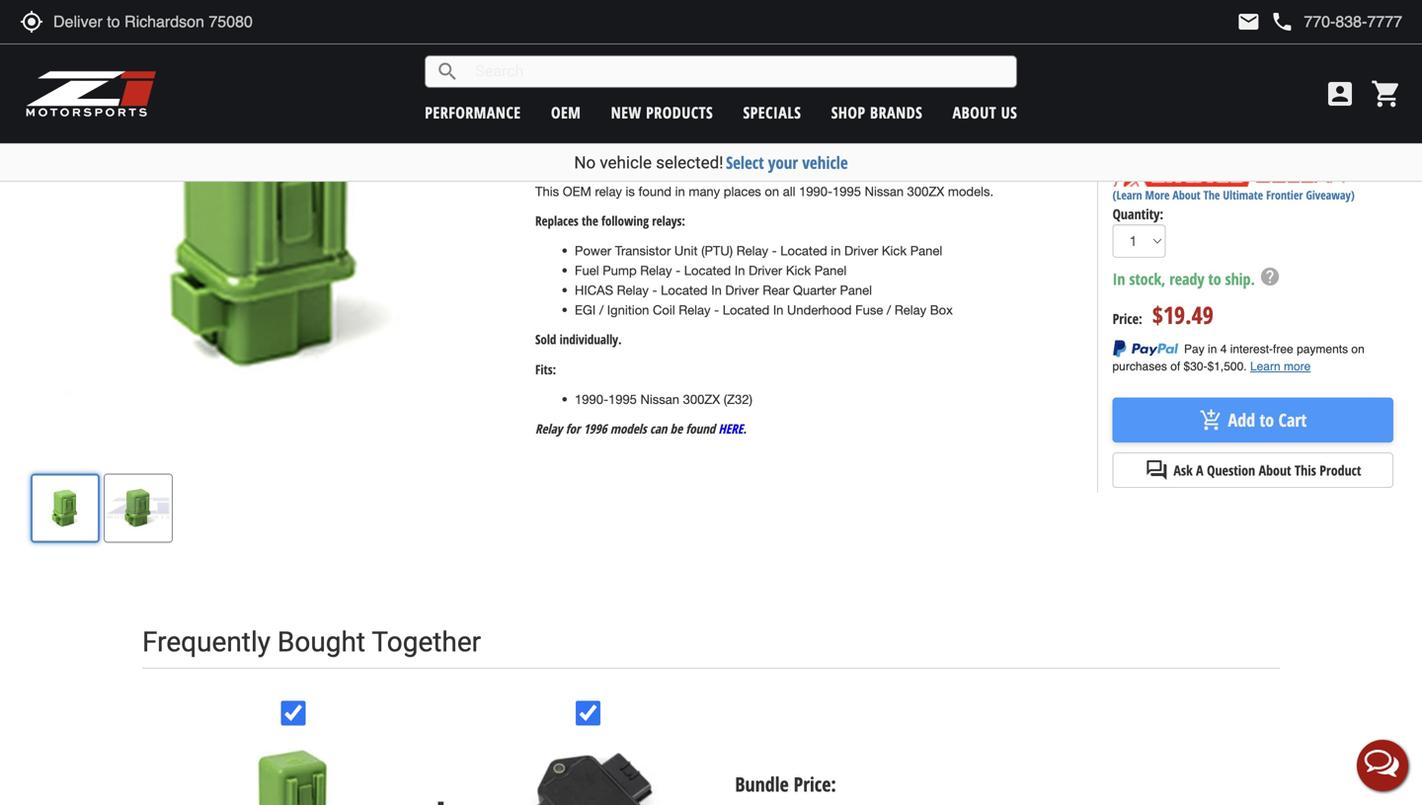 Task type: describe. For each thing, give the bounding box(es) containing it.
1 vertical spatial to
[[1260, 408, 1275, 432]]

product
[[1320, 461, 1362, 480]]

models:
[[543, 116, 586, 135]]

price: $19.49
[[1113, 299, 1214, 331]]

pump inside the oem '90-'95 300zx ignition / fuel pump / ptu / hicas relay (green) brand: part #: 25230-c9965 fits models: 300zx...
[[863, 26, 921, 61]]

.
[[743, 420, 747, 438]]

shop brands
[[832, 102, 923, 123]]

about us link
[[953, 102, 1018, 123]]

0 vertical spatial about
[[953, 102, 997, 123]]

on
[[765, 184, 780, 199]]

/ right fuse on the top right of the page
[[887, 302, 891, 317]]

pump inside power transistor unit (ptu) relay - located in driver kick panel fuel pump relay - located in driver kick panel hicas relay - located in driver rear quarter panel egi / ignition coil relay - located in underhood fuse / relay box
[[603, 263, 637, 278]]

300zx for ignition
[[648, 26, 707, 61]]

(learn
[[1113, 187, 1143, 203]]

underhood
[[787, 302, 852, 317]]

can
[[650, 420, 667, 438]]

no
[[574, 153, 596, 172]]

replaces
[[536, 212, 579, 230]]

sold
[[536, 330, 557, 348]]

fits
[[521, 116, 539, 135]]

the
[[1204, 187, 1221, 203]]

(learn more about the ultimate frontier giveaway) link
[[1113, 187, 1355, 203]]

fits:
[[536, 360, 556, 378]]

add_shopping_cart add to cart
[[1200, 408, 1307, 432]]

0 vertical spatial in
[[675, 184, 685, 199]]

1 horizontal spatial found
[[686, 420, 716, 438]]

question_answer ask a question about this product
[[1145, 459, 1362, 482]]

1 vertical spatial driver
[[749, 263, 783, 278]]

the
[[582, 212, 599, 230]]

in stock, ready to ship. help
[[1113, 266, 1281, 289]]

here
[[719, 420, 743, 438]]

coil
[[653, 302, 675, 317]]

/ left 'ptu'
[[927, 26, 938, 61]]

select
[[726, 151, 764, 174]]

for
[[566, 420, 580, 438]]

0 vertical spatial driver
[[845, 243, 879, 258]]

shop
[[832, 102, 866, 123]]

c9965
[[598, 93, 633, 109]]

to inside "in stock, ready to ship. help"
[[1209, 268, 1222, 289]]

0 vertical spatial 1995
[[833, 184, 861, 199]]

1 vertical spatial panel
[[815, 263, 847, 278]]

relay for 1996 models can be found here .
[[536, 420, 747, 438]]

all
[[783, 184, 796, 199]]

mail link
[[1237, 10, 1261, 34]]

300zx for (z32)
[[683, 392, 720, 407]]

1 horizontal spatial 1990-
[[799, 184, 833, 199]]

bundle
[[735, 770, 789, 798]]

bundle price:
[[735, 770, 837, 798]]

(z32)
[[724, 392, 753, 407]]

ask
[[1174, 461, 1193, 480]]

following
[[602, 212, 649, 230]]

account_box
[[1325, 78, 1356, 110]]

shopping_cart link
[[1366, 78, 1403, 110]]

search
[[436, 60, 460, 83]]

/ up specials link
[[799, 26, 809, 61]]

a
[[1197, 461, 1204, 480]]

account_box link
[[1320, 78, 1361, 110]]

replaces the following relays:
[[536, 212, 686, 230]]

models
[[610, 420, 647, 438]]

quarter
[[793, 282, 837, 298]]

places
[[724, 184, 762, 199]]

box
[[930, 302, 953, 317]]

models.
[[948, 184, 994, 199]]

in inside "in stock, ready to ship. help"
[[1113, 268, 1126, 289]]

ptu
[[944, 26, 982, 61]]

0 horizontal spatial kick
[[786, 263, 811, 278]]

phone link
[[1271, 10, 1403, 34]]

0 horizontal spatial price:
[[794, 770, 837, 798]]

fuel inside the oem '90-'95 300zx ignition / fuel pump / ptu / hicas relay (green) brand: part #: 25230-c9965 fits models: 300zx...
[[815, 26, 857, 61]]

mail
[[1237, 10, 1261, 34]]

specials
[[743, 102, 802, 123]]

power transistor unit (ptu) relay - located in driver kick panel fuel pump relay - located in driver kick panel hicas relay - located in driver rear quarter panel egi / ignition coil relay - located in underhood fuse / relay box
[[575, 243, 953, 317]]

0 vertical spatial panel
[[911, 243, 943, 258]]

shop brands link
[[832, 102, 923, 123]]

in inside power transistor unit (ptu) relay - located in driver kick panel fuel pump relay - located in driver kick panel hicas relay - located in driver rear quarter panel egi / ignition coil relay - located in underhood fuse / relay box
[[831, 243, 841, 258]]

be
[[671, 420, 683, 438]]

stock,
[[1130, 268, 1166, 289]]

unit
[[675, 243, 698, 258]]

us
[[1001, 102, 1018, 123]]

performance
[[425, 102, 521, 123]]

ship.
[[1226, 268, 1256, 289]]

1996
[[583, 420, 607, 438]]

relays:
[[652, 212, 686, 230]]

300zx...
[[589, 118, 635, 135]]

'90-
[[573, 26, 612, 61]]

products
[[646, 102, 713, 123]]

brands
[[870, 102, 923, 123]]

2 vertical spatial driver
[[726, 282, 759, 298]]

transistor
[[615, 243, 671, 258]]

sold individually.
[[536, 330, 622, 348]]

1 vertical spatial 300zx
[[908, 184, 945, 199]]

1 horizontal spatial nissan
[[865, 184, 904, 199]]

shopping_cart
[[1371, 78, 1403, 110]]

price: inside price: $19.49
[[1113, 309, 1143, 328]]

frequently
[[142, 626, 271, 659]]

my_location
[[20, 10, 43, 34]]

fuse
[[856, 302, 884, 317]]

this inside question_answer ask a question about this product
[[1295, 461, 1317, 480]]



Task type: locate. For each thing, give the bounding box(es) containing it.
1 vertical spatial found
[[686, 420, 716, 438]]

rear
[[763, 282, 790, 298]]

1990-
[[799, 184, 833, 199], [575, 392, 609, 407]]

fuel up the shop at right
[[815, 26, 857, 61]]

1 horizontal spatial in
[[831, 243, 841, 258]]

this
[[536, 184, 559, 199], [1295, 461, 1317, 480]]

brand:
[[521, 66, 556, 85]]

0 vertical spatial oem
[[521, 26, 567, 61]]

new products
[[611, 102, 713, 123]]

price: right "bundle" at the bottom right
[[794, 770, 837, 798]]

about inside question_answer ask a question about this product
[[1259, 461, 1292, 480]]

select your vehicle link
[[726, 151, 848, 174]]

0 vertical spatial nissan
[[865, 184, 904, 199]]

300zx left models.
[[908, 184, 945, 199]]

kick
[[882, 243, 907, 258], [786, 263, 811, 278]]

about left the
[[1173, 187, 1201, 203]]

ready
[[1170, 268, 1205, 289]]

to right add
[[1260, 408, 1275, 432]]

to
[[1209, 268, 1222, 289], [1260, 408, 1275, 432]]

oem for oem '90-'95 300zx ignition / fuel pump / ptu / hicas relay (green) brand: part #: 25230-c9965 fits models: 300zx...
[[521, 26, 567, 61]]

1995 right all
[[833, 184, 861, 199]]

about right question
[[1259, 461, 1292, 480]]

1 vertical spatial ignition
[[607, 302, 649, 317]]

300zx left (z32)
[[683, 392, 720, 407]]

about us
[[953, 102, 1018, 123]]

1 vertical spatial 1990-
[[575, 392, 609, 407]]

- down unit
[[676, 263, 681, 278]]

0 vertical spatial 300zx
[[648, 26, 707, 61]]

located up coil
[[661, 282, 708, 298]]

0 horizontal spatial hicas
[[575, 282, 614, 298]]

panel up quarter
[[815, 263, 847, 278]]

1 vertical spatial nissan
[[641, 392, 680, 407]]

nissan down shop brands
[[865, 184, 904, 199]]

in
[[675, 184, 685, 199], [831, 243, 841, 258]]

/ right the egi
[[600, 302, 604, 317]]

together
[[372, 626, 481, 659]]

hicas
[[1005, 26, 1064, 61], [575, 282, 614, 298]]

0 vertical spatial this
[[536, 184, 559, 199]]

0 horizontal spatial vehicle
[[600, 153, 652, 172]]

- right coil
[[714, 302, 719, 317]]

oem inside the oem '90-'95 300zx ignition / fuel pump / ptu / hicas relay (green) brand: part #: 25230-c9965 fits models: 300zx...
[[521, 26, 567, 61]]

ignition
[[713, 26, 792, 61], [607, 302, 649, 317]]

pump up brands
[[863, 26, 921, 61]]

300zx inside the oem '90-'95 300zx ignition / fuel pump / ptu / hicas relay (green) brand: part #: 25230-c9965 fits models: 300zx...
[[648, 26, 707, 61]]

1995
[[833, 184, 861, 199], [609, 392, 637, 407]]

vehicle up is
[[600, 153, 652, 172]]

1 vertical spatial fuel
[[575, 263, 599, 278]]

oem for oem
[[551, 102, 581, 123]]

(ptu)
[[702, 243, 733, 258]]

price:
[[1113, 309, 1143, 328], [794, 770, 837, 798]]

0 vertical spatial hicas
[[1005, 26, 1064, 61]]

2 vertical spatial about
[[1259, 461, 1292, 480]]

0 horizontal spatial pump
[[603, 263, 637, 278]]

1990-1995 nissan 300zx (z32)
[[575, 392, 753, 407]]

0 vertical spatial to
[[1209, 268, 1222, 289]]

2 horizontal spatial about
[[1259, 461, 1292, 480]]

found right be
[[686, 420, 716, 438]]

oem down no
[[563, 184, 592, 199]]

part
[[521, 93, 544, 109]]

individually.
[[560, 330, 622, 348]]

1 horizontal spatial 1995
[[833, 184, 861, 199]]

add
[[1229, 408, 1256, 432]]

1990- right all
[[799, 184, 833, 199]]

2 vertical spatial panel
[[840, 282, 872, 298]]

1 horizontal spatial price:
[[1113, 309, 1143, 328]]

0 vertical spatial ignition
[[713, 26, 792, 61]]

giveaway)
[[1306, 187, 1355, 203]]

$19.49
[[1153, 299, 1214, 331]]

1 vertical spatial about
[[1173, 187, 1201, 203]]

oem right part on the left of the page
[[551, 102, 581, 123]]

1 vertical spatial in
[[831, 243, 841, 258]]

0 vertical spatial found
[[639, 184, 672, 199]]

fuel
[[815, 26, 857, 61], [575, 263, 599, 278]]

ignition inside power transistor unit (ptu) relay - located in driver kick panel fuel pump relay - located in driver kick panel hicas relay - located in driver rear quarter panel egi / ignition coil relay - located in underhood fuse / relay box
[[607, 302, 649, 317]]

oem link
[[551, 102, 581, 123]]

driver
[[845, 243, 879, 258], [749, 263, 783, 278], [726, 282, 759, 298]]

2 vertical spatial oem
[[563, 184, 592, 199]]

nissan up can
[[641, 392, 680, 407]]

0 vertical spatial 1990-
[[799, 184, 833, 199]]

phone
[[1271, 10, 1295, 34]]

1 horizontal spatial kick
[[882, 243, 907, 258]]

kick up quarter
[[786, 263, 811, 278]]

ignition left coil
[[607, 302, 649, 317]]

0 horizontal spatial ignition
[[607, 302, 649, 317]]

egi
[[575, 302, 596, 317]]

1990- up 1996
[[575, 392, 609, 407]]

1 horizontal spatial this
[[1295, 461, 1317, 480]]

0 horizontal spatial nissan
[[641, 392, 680, 407]]

driver left rear
[[726, 282, 759, 298]]

located down (ptu)
[[684, 263, 731, 278]]

0 vertical spatial fuel
[[815, 26, 857, 61]]

frontier
[[1267, 187, 1304, 203]]

1 horizontal spatial ignition
[[713, 26, 792, 61]]

#:
[[547, 93, 558, 109]]

selected!
[[656, 153, 724, 172]]

more
[[1146, 187, 1170, 203]]

1 horizontal spatial fuel
[[815, 26, 857, 61]]

0 horizontal spatial to
[[1209, 268, 1222, 289]]

None checkbox
[[576, 701, 601, 726]]

quantity:
[[1113, 204, 1164, 223]]

in left many
[[675, 184, 685, 199]]

bought
[[278, 626, 366, 659]]

to left ship.
[[1209, 268, 1222, 289]]

1 horizontal spatial about
[[1173, 187, 1201, 203]]

hicas inside the oem '90-'95 300zx ignition / fuel pump / ptu / hicas relay (green) brand: part #: 25230-c9965 fits models: 300zx...
[[1005, 26, 1064, 61]]

0 horizontal spatial found
[[639, 184, 672, 199]]

driver up fuse on the top right of the page
[[845, 243, 879, 258]]

panel up box
[[911, 243, 943, 258]]

0 horizontal spatial fuel
[[575, 263, 599, 278]]

vehicle inside no vehicle selected! select your vehicle
[[600, 153, 652, 172]]

z1 motorsports logo image
[[25, 69, 158, 119]]

this up replaces
[[536, 184, 559, 199]]

1 vertical spatial this
[[1295, 461, 1317, 480]]

hicas up the egi
[[575, 282, 614, 298]]

this left product
[[1295, 461, 1317, 480]]

1 vertical spatial pump
[[603, 263, 637, 278]]

vehicle right your at the right
[[803, 151, 848, 174]]

1 horizontal spatial pump
[[863, 26, 921, 61]]

question
[[1207, 461, 1256, 480]]

located up quarter
[[781, 243, 828, 258]]

0 vertical spatial price:
[[1113, 309, 1143, 328]]

relay inside the oem '90-'95 300zx ignition / fuel pump / ptu / hicas relay (green) brand: part #: 25230-c9965 fits models: 300zx...
[[1070, 26, 1124, 61]]

1 vertical spatial price:
[[794, 770, 837, 798]]

new
[[611, 102, 642, 123]]

price: down stock,
[[1113, 309, 1143, 328]]

panel up fuse on the top right of the page
[[840, 282, 872, 298]]

ignition up specials link
[[713, 26, 792, 61]]

in
[[735, 263, 745, 278], [1113, 268, 1126, 289], [712, 282, 722, 298], [773, 302, 784, 317]]

0 vertical spatial kick
[[882, 243, 907, 258]]

- up coil
[[653, 282, 658, 298]]

relay
[[1070, 26, 1124, 61], [737, 243, 769, 258], [640, 263, 672, 278], [617, 282, 649, 298], [679, 302, 711, 317], [895, 302, 927, 317], [536, 420, 563, 438]]

1 vertical spatial oem
[[551, 102, 581, 123]]

nissan
[[865, 184, 904, 199], [641, 392, 680, 407]]

1 vertical spatial kick
[[786, 263, 811, 278]]

- up rear
[[772, 243, 777, 258]]

performance link
[[425, 102, 521, 123]]

here link
[[719, 420, 743, 438]]

cart
[[1279, 408, 1307, 432]]

oem '90-'95 300zx ignition / fuel pump / ptu / hicas relay (green) brand: part #: 25230-c9965 fits models: 300zx...
[[521, 26, 1206, 135]]

0 horizontal spatial 1995
[[609, 392, 637, 407]]

frequently bought together
[[142, 626, 481, 659]]

0 horizontal spatial 1990-
[[575, 392, 609, 407]]

ignition inside the oem '90-'95 300zx ignition / fuel pump / ptu / hicas relay (green) brand: part #: 25230-c9965 fits models: 300zx...
[[713, 26, 792, 61]]

add_shopping_cart
[[1200, 408, 1224, 432]]

kick up fuse on the top right of the page
[[882, 243, 907, 258]]

is
[[626, 184, 635, 199]]

1995 up models
[[609, 392, 637, 407]]

/ right 'ptu'
[[988, 26, 999, 61]]

about
[[953, 102, 997, 123], [1173, 187, 1201, 203], [1259, 461, 1292, 480]]

in up quarter
[[831, 243, 841, 258]]

300zx right the '95
[[648, 26, 707, 61]]

found right is
[[639, 184, 672, 199]]

0 horizontal spatial this
[[536, 184, 559, 199]]

pump down transistor
[[603, 263, 637, 278]]

new products link
[[611, 102, 713, 123]]

many
[[689, 184, 720, 199]]

Search search field
[[460, 56, 1017, 87]]

oem up brand:
[[521, 26, 567, 61]]

1 horizontal spatial vehicle
[[803, 151, 848, 174]]

(green)
[[1131, 26, 1206, 61]]

(learn more about the ultimate frontier giveaway)
[[1113, 187, 1355, 203]]

hicas inside power transistor unit (ptu) relay - located in driver kick panel fuel pump relay - located in driver kick panel hicas relay - located in driver rear quarter panel egi / ignition coil relay - located in underhood fuse / relay box
[[575, 282, 614, 298]]

help
[[1260, 266, 1281, 287]]

-
[[772, 243, 777, 258], [676, 263, 681, 278], [653, 282, 658, 298], [714, 302, 719, 317]]

fuel down power
[[575, 263, 599, 278]]

0 horizontal spatial in
[[675, 184, 685, 199]]

ultimate
[[1223, 187, 1264, 203]]

fuel inside power transistor unit (ptu) relay - located in driver kick panel fuel pump relay - located in driver kick panel hicas relay - located in driver rear quarter panel egi / ignition coil relay - located in underhood fuse / relay box
[[575, 263, 599, 278]]

300zx
[[648, 26, 707, 61], [908, 184, 945, 199], [683, 392, 720, 407]]

2 vertical spatial 300zx
[[683, 392, 720, 407]]

mail phone
[[1237, 10, 1295, 34]]

None checkbox
[[281, 701, 306, 726]]

0 horizontal spatial about
[[953, 102, 997, 123]]

driver up rear
[[749, 263, 783, 278]]

hicas right 'ptu'
[[1005, 26, 1064, 61]]

vehicle
[[803, 151, 848, 174], [600, 153, 652, 172]]

1 horizontal spatial to
[[1260, 408, 1275, 432]]

1 horizontal spatial hicas
[[1005, 26, 1064, 61]]

'95
[[612, 26, 642, 61]]

1 vertical spatial hicas
[[575, 282, 614, 298]]

1 vertical spatial 1995
[[609, 392, 637, 407]]

about left us
[[953, 102, 997, 123]]

specials link
[[743, 102, 802, 123]]

located down rear
[[723, 302, 770, 317]]

0 vertical spatial pump
[[863, 26, 921, 61]]



Task type: vqa. For each thing, say whether or not it's contained in the screenshot.
R35
no



